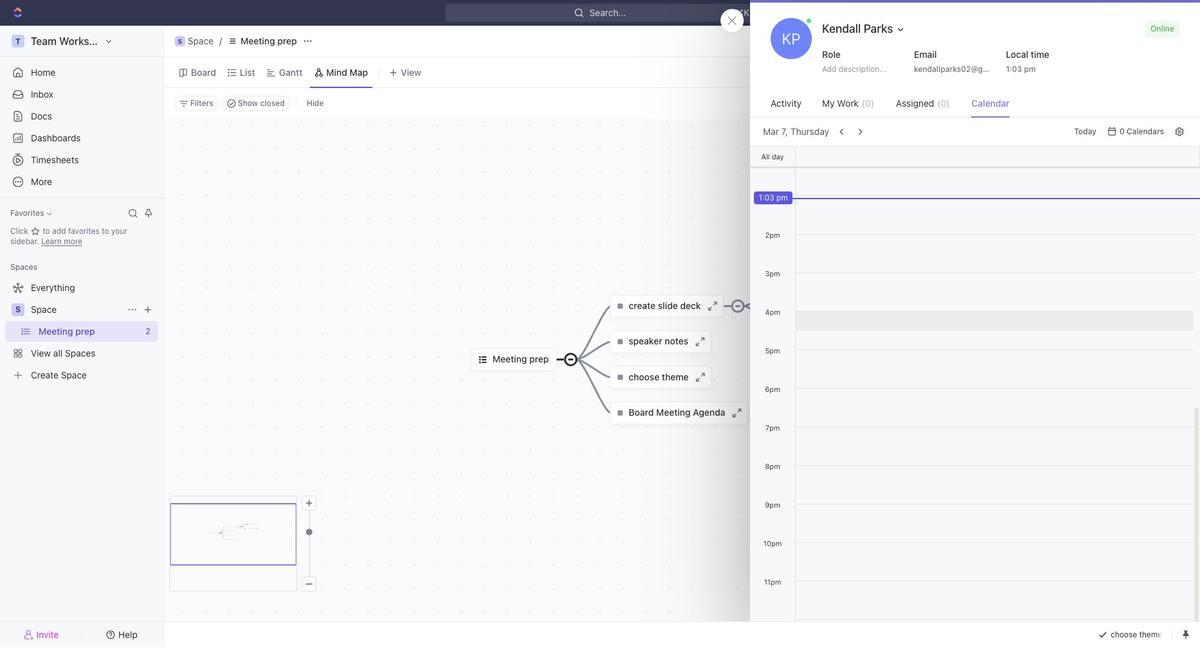Task type: describe. For each thing, give the bounding box(es) containing it.
hide inside button
[[307, 98, 324, 108]]

t
[[15, 36, 21, 46]]

add
[[823, 64, 837, 74]]

online
[[1151, 24, 1175, 33]]

0 horizontal spatial space
[[31, 304, 57, 315]]

10pm
[[764, 540, 782, 548]]

search
[[960, 67, 990, 77]]

mind map link
[[324, 63, 368, 81]]

automations
[[1091, 35, 1144, 46]]

role
[[823, 49, 841, 60]]

help button
[[86, 626, 158, 644]]

my
[[823, 98, 835, 109]]

filters
[[190, 98, 213, 108]]

meeting inside tree
[[39, 326, 73, 337]]

kendall
[[823, 22, 861, 35]]

docs link
[[5, 106, 158, 127]]

view for view
[[401, 67, 422, 77]]

thursday
[[791, 126, 830, 137]]

home
[[31, 67, 55, 78]]

your
[[111, 226, 127, 236]]

create
[[31, 370, 58, 381]]

upgrade link
[[912, 4, 973, 22]]

description...
[[839, 64, 887, 74]]

11pm
[[764, 578, 782, 587]]

2 to from the left
[[102, 226, 109, 236]]

view all spaces link
[[5, 343, 156, 364]]

home link
[[5, 62, 158, 83]]

activity
[[771, 98, 802, 109]]

kp
[[782, 30, 801, 48]]

view all spaces
[[31, 348, 96, 359]]

8pm
[[765, 462, 781, 471]]

all
[[53, 348, 63, 359]]

calendar
[[972, 98, 1010, 109]]

search button
[[943, 63, 993, 81]]

4pm
[[765, 308, 781, 316]]

team workspace
[[31, 35, 112, 47]]

time
[[1031, 49, 1050, 60]]

team workspace, , element
[[12, 35, 24, 48]]

mind map
[[327, 67, 368, 77]]

to add favorites to your sidebar.
[[10, 226, 127, 246]]

more
[[31, 176, 52, 187]]

more
[[64, 237, 82, 246]]

mind
[[327, 67, 347, 77]]

list
[[240, 67, 255, 77]]

day
[[772, 152, 784, 160]]

2
[[146, 327, 150, 336]]

add description... button
[[817, 62, 902, 77]]

1 vertical spatial meeting prep link
[[39, 322, 141, 342]]

0 horizontal spatial 1:03
[[759, 193, 775, 203]]

0 vertical spatial prep
[[278, 35, 297, 46]]

dashboards link
[[5, 128, 158, 149]]

learn more link
[[41, 237, 82, 246]]

today button
[[1070, 124, 1102, 140]]

1 horizontal spatial meeting prep
[[241, 35, 297, 46]]

everything
[[31, 282, 75, 293]]

0 calendars
[[1120, 127, 1165, 136]]

timesheets
[[31, 154, 79, 165]]

6pm
[[765, 385, 781, 394]]

closed
[[260, 98, 285, 108]]

everything link
[[5, 278, 156, 298]]

show
[[238, 98, 258, 108]]

7pm
[[766, 424, 780, 432]]

kendall parks
[[823, 22, 894, 35]]

local time 1:03 pm
[[1006, 49, 1050, 74]]

filters button
[[174, 96, 219, 111]]

board
[[191, 67, 216, 77]]

1 (0) from the left
[[862, 98, 875, 109]]

inbox
[[31, 89, 53, 100]]

prep inside tree
[[75, 326, 95, 337]]

tree inside sidebar navigation
[[5, 278, 158, 386]]

board link
[[188, 63, 216, 81]]

3pm
[[766, 269, 781, 278]]

assigned
[[896, 98, 935, 109]]

mar 7, thursday button
[[763, 126, 830, 137]]

learn
[[41, 237, 62, 246]]

learn more
[[41, 237, 82, 246]]

1:03 pm
[[759, 193, 788, 203]]

pm inside local time 1:03 pm
[[1025, 64, 1036, 74]]

all day
[[762, 152, 784, 160]]

hide button
[[302, 96, 329, 111]]

0 horizontal spatial pm
[[777, 193, 788, 203]]

map
[[350, 67, 368, 77]]



Task type: locate. For each thing, give the bounding box(es) containing it.
1 horizontal spatial (0)
[[938, 98, 950, 109]]

1 vertical spatial hide
[[307, 98, 324, 108]]

help
[[118, 629, 138, 640]]

view button
[[384, 63, 426, 81]]

1:03 up 2pm
[[759, 193, 775, 203]]

1 vertical spatial meeting prep
[[39, 326, 95, 337]]

kendallparks02@gmail.com
[[915, 64, 1017, 74]]

space for create
[[61, 370, 87, 381]]

1 vertical spatial s
[[15, 305, 21, 314]]

0 vertical spatial spaces
[[10, 262, 37, 272]]

2pm
[[766, 231, 780, 239]]

create space
[[31, 370, 87, 381]]

⌘k
[[736, 7, 750, 18]]

0
[[1120, 127, 1125, 136]]

/
[[219, 35, 222, 46]]

space for s
[[188, 35, 214, 46]]

space
[[188, 35, 214, 46], [31, 304, 57, 315], [61, 370, 87, 381]]

0 horizontal spatial to
[[43, 226, 50, 236]]

(0) right work at right top
[[862, 98, 875, 109]]

s inside s space /
[[178, 37, 182, 45]]

all
[[762, 152, 770, 160]]

space down everything
[[31, 304, 57, 315]]

docs
[[31, 111, 52, 122]]

s space /
[[178, 35, 222, 46]]

new
[[996, 7, 1015, 18]]

1pm
[[766, 192, 780, 201]]

1:03 inside local time 1:03 pm
[[1006, 64, 1023, 74]]

None range field
[[302, 511, 317, 577]]

new button
[[978, 3, 1023, 23]]

hide
[[1011, 67, 1031, 77], [307, 98, 324, 108]]

0 vertical spatial meeting prep
[[241, 35, 297, 46]]

more button
[[5, 172, 158, 192]]

space, , element left the space link
[[12, 304, 24, 316]]

1 vertical spatial space, , element
[[12, 304, 24, 316]]

space down view all spaces 'link' on the bottom of the page
[[61, 370, 87, 381]]

prep up view all spaces 'link' on the bottom of the page
[[75, 326, 95, 337]]

1 horizontal spatial view
[[401, 67, 422, 77]]

1 horizontal spatial to
[[102, 226, 109, 236]]

0 horizontal spatial view
[[31, 348, 51, 359]]

s for s
[[15, 305, 21, 314]]

mar 7, thursday
[[763, 126, 830, 137]]

0 horizontal spatial (0)
[[862, 98, 875, 109]]

calendars
[[1127, 127, 1165, 136]]

0 vertical spatial space
[[188, 35, 214, 46]]

pm down 'time'
[[1025, 64, 1036, 74]]

2 horizontal spatial space
[[188, 35, 214, 46]]

to
[[43, 226, 50, 236], [102, 226, 109, 236]]

0 horizontal spatial s
[[15, 305, 21, 314]]

view right map
[[401, 67, 422, 77]]

1 to from the left
[[43, 226, 50, 236]]

hide button
[[996, 63, 1035, 81]]

email kendallparks02@gmail.com
[[915, 49, 1017, 74]]

favorites button
[[5, 206, 57, 221]]

to left the your
[[102, 226, 109, 236]]

0 vertical spatial hide
[[1011, 67, 1031, 77]]

to up learn in the left of the page
[[43, 226, 50, 236]]

1 horizontal spatial meeting prep link
[[225, 33, 300, 49]]

0 horizontal spatial hide
[[307, 98, 324, 108]]

0 horizontal spatial prep
[[75, 326, 95, 337]]

1 horizontal spatial prep
[[278, 35, 297, 46]]

click
[[10, 226, 30, 236]]

s left the space link
[[15, 305, 21, 314]]

1 horizontal spatial space, , element
[[175, 36, 185, 46]]

view inside 'link'
[[31, 348, 51, 359]]

pm up 2pm
[[777, 193, 788, 203]]

1 vertical spatial space
[[31, 304, 57, 315]]

tree
[[5, 278, 158, 386]]

show closed
[[238, 98, 285, 108]]

1 vertical spatial 1:03
[[759, 193, 775, 203]]

dashboards
[[31, 132, 81, 143]]

1 horizontal spatial meeting
[[241, 35, 275, 46]]

0 vertical spatial space, , element
[[175, 36, 185, 46]]

show closed button
[[222, 96, 291, 111]]

5pm
[[766, 347, 781, 355]]

2 vertical spatial space
[[61, 370, 87, 381]]

space left /
[[188, 35, 214, 46]]

meeting prep link
[[225, 33, 300, 49], [39, 322, 141, 342]]

tree containing everything
[[5, 278, 158, 386]]

meeting up all
[[39, 326, 73, 337]]

s for s space /
[[178, 37, 182, 45]]

mar
[[763, 126, 779, 137]]

0 horizontal spatial meeting
[[39, 326, 73, 337]]

gantt
[[279, 67, 303, 77]]

sidebar.
[[10, 237, 39, 246]]

meeting prep up view all spaces at the left of the page
[[39, 326, 95, 337]]

inbox link
[[5, 84, 158, 105]]

s
[[178, 37, 182, 45], [15, 305, 21, 314]]

hide down "local"
[[1011, 67, 1031, 77]]

work
[[838, 98, 859, 109]]

1:03 down "local"
[[1006, 64, 1023, 74]]

list link
[[237, 63, 255, 81]]

0 vertical spatial view
[[401, 67, 422, 77]]

view for view all spaces
[[31, 348, 51, 359]]

team
[[31, 35, 57, 47]]

2 (0) from the left
[[938, 98, 950, 109]]

meeting up list at the top of the page
[[241, 35, 275, 46]]

timesheets link
[[5, 150, 158, 170]]

0 vertical spatial pm
[[1025, 64, 1036, 74]]

1 horizontal spatial pm
[[1025, 64, 1036, 74]]

0 vertical spatial 1:03
[[1006, 64, 1023, 74]]

1 vertical spatial pm
[[777, 193, 788, 203]]

0 horizontal spatial meeting prep
[[39, 326, 95, 337]]

1 horizontal spatial hide
[[1011, 67, 1031, 77]]

email
[[915, 49, 937, 60]]

search...
[[590, 7, 626, 18]]

1 horizontal spatial 1:03
[[1006, 64, 1023, 74]]

1 horizontal spatial spaces
[[65, 348, 96, 359]]

1 vertical spatial prep
[[75, 326, 95, 337]]

hide inside dropdown button
[[1011, 67, 1031, 77]]

0 vertical spatial meeting
[[241, 35, 275, 46]]

view left all
[[31, 348, 51, 359]]

favorites
[[68, 226, 100, 236]]

1 vertical spatial spaces
[[65, 348, 96, 359]]

invite button
[[5, 626, 78, 644]]

meeting prep link up list at the top of the page
[[225, 33, 300, 49]]

create space link
[[5, 365, 156, 386]]

(0) right assigned
[[938, 98, 950, 109]]

prep up the 'gantt'
[[278, 35, 297, 46]]

0 vertical spatial meeting prep link
[[225, 33, 300, 49]]

spaces down sidebar.
[[10, 262, 37, 272]]

1:03
[[1006, 64, 1023, 74], [759, 193, 775, 203]]

meeting prep up gantt link
[[241, 35, 297, 46]]

prep
[[278, 35, 297, 46], [75, 326, 95, 337]]

9pm
[[765, 501, 781, 509]]

0 horizontal spatial spaces
[[10, 262, 37, 272]]

space, , element left /
[[175, 36, 185, 46]]

help button
[[86, 626, 158, 644]]

spaces up create space link
[[65, 348, 96, 359]]

view inside button
[[401, 67, 422, 77]]

s inside space, , element
[[15, 305, 21, 314]]

meeting prep inside tree
[[39, 326, 95, 337]]

hide right the closed
[[307, 98, 324, 108]]

gantt link
[[277, 63, 303, 81]]

1 horizontal spatial space
[[61, 370, 87, 381]]

invite user image
[[24, 629, 34, 641]]

spaces inside 'link'
[[65, 348, 96, 359]]

favorites
[[10, 208, 44, 218]]

1 vertical spatial view
[[31, 348, 51, 359]]

kendall parks button
[[817, 18, 912, 40], [817, 18, 912, 40]]

0 horizontal spatial space, , element
[[12, 304, 24, 316]]

my work (0)
[[823, 98, 875, 109]]

1 horizontal spatial s
[[178, 37, 182, 45]]

role add description...
[[823, 49, 887, 74]]

workspace
[[59, 35, 112, 47]]

today
[[1075, 127, 1097, 136]]

meeting prep link up view all spaces 'link' on the bottom of the page
[[39, 322, 141, 342]]

view button
[[384, 57, 492, 87]]

0 vertical spatial s
[[178, 37, 182, 45]]

spaces
[[10, 262, 37, 272], [65, 348, 96, 359]]

space, , element
[[175, 36, 185, 46], [12, 304, 24, 316]]

(0)
[[862, 98, 875, 109], [938, 98, 950, 109]]

assigned (0)
[[896, 98, 950, 109]]

sidebar navigation
[[0, 26, 167, 648]]

s left /
[[178, 37, 182, 45]]

0 horizontal spatial meeting prep link
[[39, 322, 141, 342]]

1 vertical spatial meeting
[[39, 326, 73, 337]]



Task type: vqa. For each thing, say whether or not it's contained in the screenshot.
alert
no



